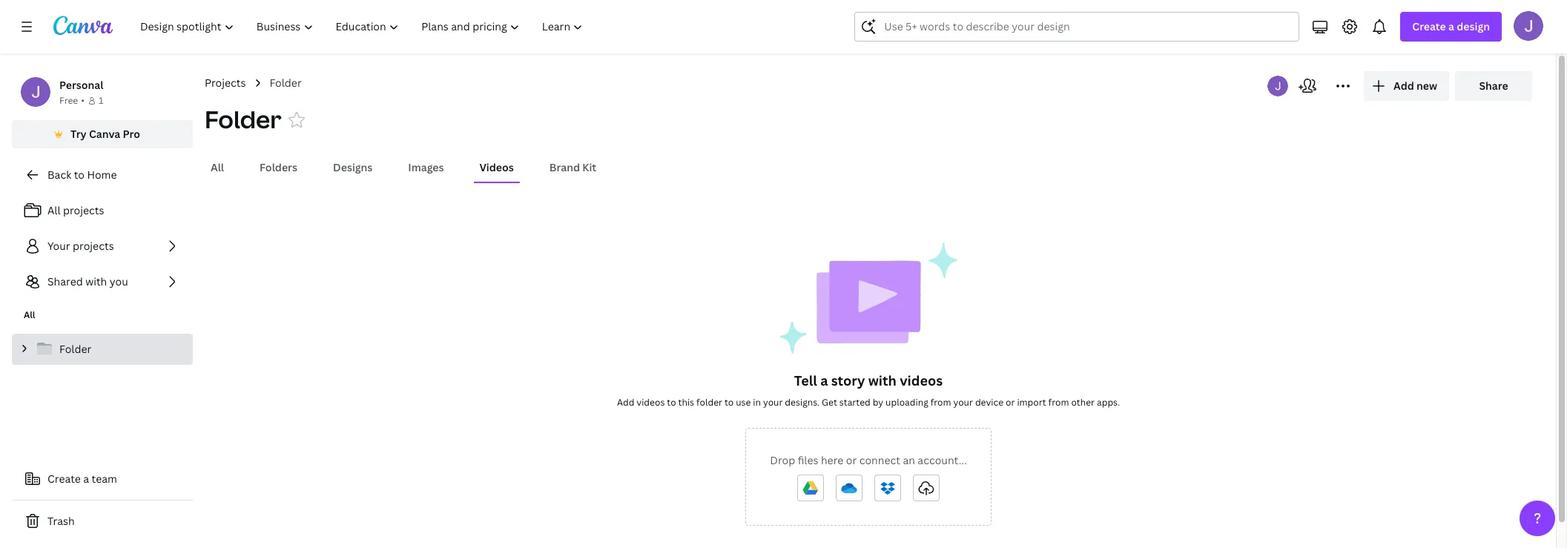 Task type: locate. For each thing, give the bounding box(es) containing it.
apps.
[[1097, 396, 1121, 409]]

1 vertical spatial folder
[[205, 103, 282, 135]]

add left this at left
[[617, 396, 635, 409]]

try canva pro button
[[12, 120, 193, 148]]

0 horizontal spatial add
[[617, 396, 635, 409]]

all for all projects
[[47, 203, 60, 217]]

with left you
[[85, 275, 107, 289]]

a left team
[[83, 472, 89, 486]]

a inside dropdown button
[[1449, 19, 1455, 33]]

projects link
[[205, 75, 246, 91]]

or right "here"
[[846, 453, 857, 467]]

1 from from the left
[[931, 396, 952, 409]]

1 vertical spatial or
[[846, 453, 857, 467]]

0 horizontal spatial videos
[[637, 396, 665, 409]]

all projects
[[47, 203, 104, 217]]

0 horizontal spatial from
[[931, 396, 952, 409]]

a
[[1449, 19, 1455, 33], [821, 372, 828, 390], [83, 472, 89, 486]]

0 horizontal spatial all
[[24, 309, 35, 321]]

design
[[1458, 19, 1491, 33]]

1 vertical spatial a
[[821, 372, 828, 390]]

1 horizontal spatial create
[[1413, 19, 1447, 33]]

Search search field
[[885, 13, 1271, 41]]

brand
[[550, 160, 580, 174]]

your
[[47, 239, 70, 253]]

1 horizontal spatial from
[[1049, 396, 1070, 409]]

your projects
[[47, 239, 114, 253]]

folder down projects link
[[205, 103, 282, 135]]

from
[[931, 396, 952, 409], [1049, 396, 1070, 409]]

account...
[[918, 453, 967, 467]]

1 vertical spatial add
[[617, 396, 635, 409]]

0 horizontal spatial a
[[83, 472, 89, 486]]

1 horizontal spatial a
[[821, 372, 828, 390]]

0 vertical spatial with
[[85, 275, 107, 289]]

folder link up the folder button
[[270, 75, 302, 91]]

add inside dropdown button
[[1394, 79, 1415, 93]]

None search field
[[855, 12, 1300, 42]]

0 vertical spatial a
[[1449, 19, 1455, 33]]

1 horizontal spatial videos
[[900, 372, 943, 390]]

create
[[1413, 19, 1447, 33], [47, 472, 81, 486]]

to
[[74, 168, 85, 182], [667, 396, 676, 409], [725, 396, 734, 409]]

tell a story with videos add videos to this folder to use in your designs. get started by uploading from your device or import from other apps.
[[617, 372, 1121, 409]]

folders button
[[254, 154, 304, 182]]

1 horizontal spatial with
[[869, 372, 897, 390]]

1 vertical spatial with
[[869, 372, 897, 390]]

0 horizontal spatial to
[[74, 168, 85, 182]]

0 vertical spatial or
[[1006, 396, 1015, 409]]

videos left this at left
[[637, 396, 665, 409]]

create inside dropdown button
[[1413, 19, 1447, 33]]

1 horizontal spatial or
[[1006, 396, 1015, 409]]

this
[[679, 396, 695, 409]]

to left use
[[725, 396, 734, 409]]

1 vertical spatial create
[[47, 472, 81, 486]]

2 vertical spatial a
[[83, 472, 89, 486]]

your projects link
[[12, 232, 193, 261]]

projects
[[205, 76, 246, 90]]

0 vertical spatial videos
[[900, 372, 943, 390]]

0 horizontal spatial create
[[47, 472, 81, 486]]

add new
[[1394, 79, 1438, 93]]

1 horizontal spatial folder link
[[270, 75, 302, 91]]

1 vertical spatial all
[[47, 203, 60, 217]]

shared
[[47, 275, 83, 289]]

folders
[[260, 160, 298, 174]]

1 horizontal spatial add
[[1394, 79, 1415, 93]]

videos up uploading
[[900, 372, 943, 390]]

all inside button
[[211, 160, 224, 174]]

try canva pro
[[71, 127, 140, 141]]

folder
[[270, 76, 302, 90], [205, 103, 282, 135], [59, 342, 91, 356]]

0 horizontal spatial with
[[85, 275, 107, 289]]

or right device in the bottom right of the page
[[1006, 396, 1015, 409]]

to left this at left
[[667, 396, 676, 409]]

add
[[1394, 79, 1415, 93], [617, 396, 635, 409]]

0 horizontal spatial or
[[846, 453, 857, 467]]

jacob simon image
[[1514, 11, 1544, 41]]

folder link
[[270, 75, 302, 91], [12, 334, 193, 365]]

your right in on the bottom left of the page
[[763, 396, 783, 409]]

a left design
[[1449, 19, 1455, 33]]

tell
[[795, 372, 818, 390]]

from left other
[[1049, 396, 1070, 409]]

folder link down shared with you link
[[12, 334, 193, 365]]

with
[[85, 275, 107, 289], [869, 372, 897, 390]]

a inside 'tell a story with videos add videos to this folder to use in your designs. get started by uploading from your device or import from other apps.'
[[821, 372, 828, 390]]

create left team
[[47, 472, 81, 486]]

videos
[[900, 372, 943, 390], [637, 396, 665, 409]]

1 your from the left
[[763, 396, 783, 409]]

1 vertical spatial folder link
[[12, 334, 193, 365]]

team
[[92, 472, 117, 486]]

projects right your at the left top of the page
[[73, 239, 114, 253]]

add inside 'tell a story with videos add videos to this folder to use in your designs. get started by uploading from your device or import from other apps.'
[[617, 396, 635, 409]]

all
[[211, 160, 224, 174], [47, 203, 60, 217], [24, 309, 35, 321]]

2 horizontal spatial a
[[1449, 19, 1455, 33]]

2 horizontal spatial to
[[725, 396, 734, 409]]

videos button
[[474, 154, 520, 182]]

designs button
[[327, 154, 379, 182]]

projects down back to home
[[63, 203, 104, 217]]

projects for your projects
[[73, 239, 114, 253]]

list
[[12, 196, 193, 297]]

2 horizontal spatial all
[[211, 160, 224, 174]]

create inside button
[[47, 472, 81, 486]]

a inside button
[[83, 472, 89, 486]]

create left design
[[1413, 19, 1447, 33]]

create a team button
[[12, 464, 193, 494]]

back to home link
[[12, 160, 193, 190]]

projects for all projects
[[63, 203, 104, 217]]

drop
[[770, 453, 796, 467]]

your left device in the bottom right of the page
[[954, 396, 973, 409]]

with up by
[[869, 372, 897, 390]]

•
[[81, 94, 85, 107]]

add left new
[[1394, 79, 1415, 93]]

to right "back"
[[74, 168, 85, 182]]

or
[[1006, 396, 1015, 409], [846, 453, 857, 467]]

a right tell
[[821, 372, 828, 390]]

from right uploading
[[931, 396, 952, 409]]

started
[[840, 396, 871, 409]]

to inside back to home link
[[74, 168, 85, 182]]

images button
[[402, 154, 450, 182]]

0 horizontal spatial your
[[763, 396, 783, 409]]

files
[[798, 453, 819, 467]]

1 vertical spatial videos
[[637, 396, 665, 409]]

trash link
[[12, 507, 193, 536]]

2 your from the left
[[954, 396, 973, 409]]

0 vertical spatial create
[[1413, 19, 1447, 33]]

2 from from the left
[[1049, 396, 1070, 409]]

folder up the folder button
[[270, 76, 302, 90]]

projects
[[63, 203, 104, 217], [73, 239, 114, 253]]

a for design
[[1449, 19, 1455, 33]]

shared with you link
[[12, 267, 193, 297]]

story
[[832, 372, 865, 390]]

2 vertical spatial all
[[24, 309, 35, 321]]

your
[[763, 396, 783, 409], [954, 396, 973, 409]]

pro
[[123, 127, 140, 141]]

0 vertical spatial all
[[211, 160, 224, 174]]

1 horizontal spatial your
[[954, 396, 973, 409]]

folder down shared
[[59, 342, 91, 356]]

or inside 'tell a story with videos add videos to this folder to use in your designs. get started by uploading from your device or import from other apps.'
[[1006, 396, 1015, 409]]

1 horizontal spatial all
[[47, 203, 60, 217]]

1 vertical spatial projects
[[73, 239, 114, 253]]

home
[[87, 168, 117, 182]]

0 vertical spatial add
[[1394, 79, 1415, 93]]

0 vertical spatial projects
[[63, 203, 104, 217]]



Task type: vqa. For each thing, say whether or not it's contained in the screenshot.
products
no



Task type: describe. For each thing, give the bounding box(es) containing it.
trash
[[47, 514, 75, 528]]

all projects link
[[12, 196, 193, 226]]

a for team
[[83, 472, 89, 486]]

use
[[736, 396, 751, 409]]

connect
[[860, 453, 901, 467]]

free
[[59, 94, 78, 107]]

canva
[[89, 127, 120, 141]]

kit
[[583, 160, 597, 174]]

an
[[903, 453, 916, 467]]

top level navigation element
[[131, 12, 596, 42]]

device
[[976, 396, 1004, 409]]

designs
[[333, 160, 373, 174]]

folder button
[[205, 103, 282, 136]]

back
[[47, 168, 71, 182]]

shared with you
[[47, 275, 128, 289]]

new
[[1417, 79, 1438, 93]]

by
[[873, 396, 884, 409]]

create a design button
[[1401, 12, 1503, 42]]

with inside 'tell a story with videos add videos to this folder to use in your designs. get started by uploading from your device or import from other apps.'
[[869, 372, 897, 390]]

brand kit button
[[544, 154, 603, 182]]

share
[[1480, 79, 1509, 93]]

back to home
[[47, 168, 117, 182]]

all button
[[205, 154, 230, 182]]

create for create a team
[[47, 472, 81, 486]]

try
[[71, 127, 87, 141]]

1 horizontal spatial to
[[667, 396, 676, 409]]

add new button
[[1365, 71, 1450, 101]]

a for story
[[821, 372, 828, 390]]

videos
[[480, 160, 514, 174]]

with inside list
[[85, 275, 107, 289]]

1
[[99, 94, 103, 107]]

designs.
[[785, 396, 820, 409]]

0 vertical spatial folder
[[270, 76, 302, 90]]

2 vertical spatial folder
[[59, 342, 91, 356]]

in
[[753, 396, 761, 409]]

you
[[110, 275, 128, 289]]

create for create a design
[[1413, 19, 1447, 33]]

free •
[[59, 94, 85, 107]]

import
[[1018, 396, 1047, 409]]

0 horizontal spatial folder link
[[12, 334, 193, 365]]

get
[[822, 396, 838, 409]]

other
[[1072, 396, 1095, 409]]

create a team
[[47, 472, 117, 486]]

create a design
[[1413, 19, 1491, 33]]

all for all button
[[211, 160, 224, 174]]

list containing all projects
[[12, 196, 193, 297]]

share button
[[1456, 71, 1533, 101]]

here
[[821, 453, 844, 467]]

personal
[[59, 78, 103, 92]]

brand kit
[[550, 160, 597, 174]]

images
[[408, 160, 444, 174]]

drop files here or connect an account...
[[770, 453, 967, 467]]

folder
[[697, 396, 723, 409]]

uploading
[[886, 396, 929, 409]]

0 vertical spatial folder link
[[270, 75, 302, 91]]



